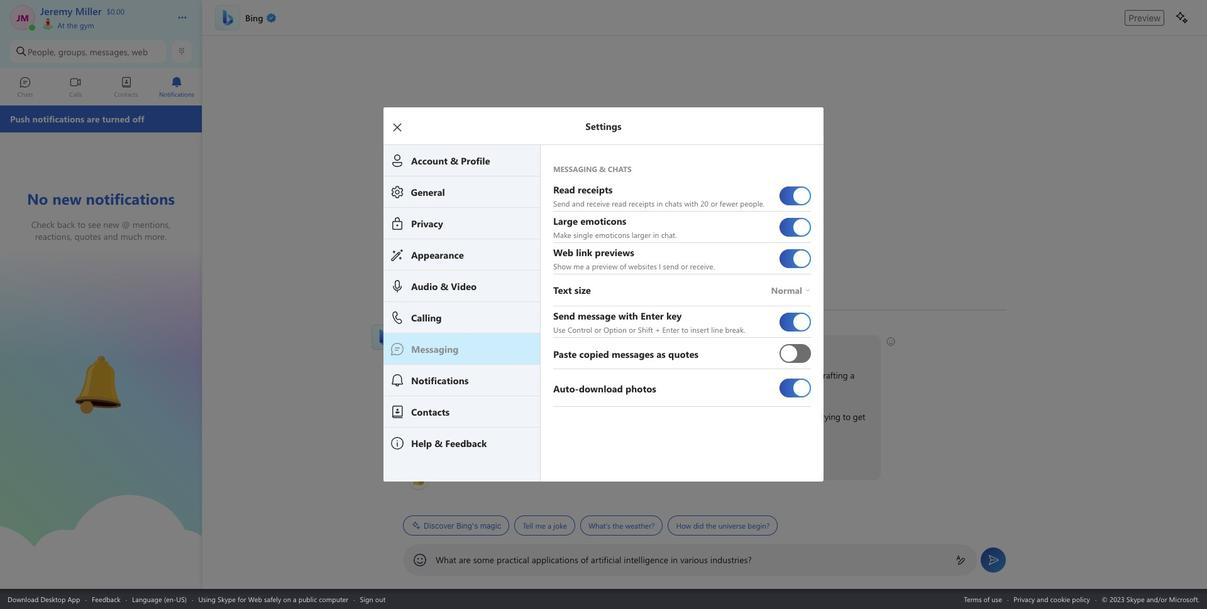 Task type: vqa. For each thing, say whether or not it's contained in the screenshot.
miller inside J group
no



Task type: locate. For each thing, give the bounding box(es) containing it.
the right at
[[67, 20, 78, 30]]

in right restaurants
[[633, 370, 640, 382]]

help
[[514, 342, 530, 354]]

the inside what's the weather? button
[[613, 521, 623, 531]]

2 i'm from the left
[[489, 411, 501, 423]]

you right help
[[532, 342, 546, 354]]

the right did
[[706, 521, 717, 531]]

0 horizontal spatial get
[[730, 411, 742, 423]]

and for send
[[572, 198, 585, 208]]

1 vertical spatial how
[[676, 521, 691, 531]]

for
[[722, 370, 732, 382], [431, 384, 442, 396], [238, 595, 246, 605]]

any
[[440, 370, 453, 382]]

me right the show
[[574, 261, 584, 271]]

fewer
[[720, 198, 738, 208]]

for left your at the right bottom of page
[[722, 370, 732, 382]]

sometimes
[[552, 411, 594, 423]]

0 vertical spatial you
[[532, 342, 546, 354]]

0 vertical spatial i
[[659, 261, 661, 271]]

i left send
[[659, 261, 661, 271]]

1 vertical spatial with
[[632, 384, 648, 396]]

your
[[734, 370, 751, 382]]

trip
[[754, 370, 767, 382]]

how inside how did the universe begin? button
[[676, 521, 691, 531]]

what's the weather? button
[[580, 516, 663, 536]]

and left cookie
[[1037, 595, 1048, 605]]

0 vertical spatial and
[[572, 198, 585, 208]]

don't
[[707, 411, 727, 423]]

0 horizontal spatial for
[[238, 595, 246, 605]]

industries?
[[710, 555, 752, 567]]

tell me a joke
[[523, 521, 567, 531]]

in left various
[[671, 555, 678, 567]]

i'm left just
[[789, 411, 801, 423]]

0 vertical spatial type
[[456, 370, 472, 382]]

Auto-download photos checkbox
[[780, 374, 811, 403]]

language (en-us)
[[132, 595, 187, 605]]

1 vertical spatial groups,
[[502, 384, 530, 396]]

you right if
[[417, 453, 431, 465]]

9:24
[[422, 324, 435, 335]]

1 vertical spatial i
[[509, 342, 511, 354]]

to right enter
[[682, 325, 689, 335]]

i'm right the so
[[489, 411, 501, 423]]

of up 'kids.'
[[474, 370, 482, 382]]

language (en-us) link
[[132, 595, 187, 605]]

the inside at the gym button
[[67, 20, 78, 30]]

begin?
[[748, 521, 770, 531]]

of
[[620, 261, 626, 271], [474, 370, 482, 382], [581, 555, 589, 567], [984, 595, 990, 605]]

groups, down like
[[502, 384, 530, 396]]

websites
[[629, 261, 657, 271]]

preview,
[[445, 411, 476, 423]]

me for type
[[426, 370, 438, 382]]

+
[[655, 325, 660, 335]]

in left "chat."
[[653, 230, 659, 240]]

with left @bing.
[[632, 384, 648, 396]]

preview
[[592, 261, 618, 271]]

of inside ask me any type of question, like finding vegan restaurants in cambridge, itinerary for your trip to europe or drafting a story for curious kids. in groups, remember to mention me with @bing. i'm an ai preview, so i'm still learning. sometimes i might say something weird. don't get mad at me, i'm just trying to get better! if you want to start over, type
[[474, 370, 482, 382]]

you
[[532, 342, 546, 354], [417, 453, 431, 465]]

so
[[478, 411, 487, 423]]

1 vertical spatial type
[[503, 453, 520, 465]]

get left mad
[[730, 411, 742, 423]]

for left web
[[238, 595, 246, 605]]

safely
[[264, 595, 281, 605]]

me inside button
[[535, 521, 546, 531]]

insert
[[691, 325, 709, 335]]

with
[[684, 198, 699, 208], [632, 384, 648, 396]]

in inside ask me any type of question, like finding vegan restaurants in cambridge, itinerary for your trip to europe or drafting a story for curious kids. in groups, remember to mention me with @bing. i'm an ai preview, so i'm still learning. sometimes i might say something weird. don't get mad at me, i'm just trying to get better! if you want to start over, type
[[633, 370, 640, 382]]

the inside how did the universe begin? button
[[706, 521, 717, 531]]

1 horizontal spatial and
[[1037, 595, 1048, 605]]

1 horizontal spatial how
[[676, 521, 691, 531]]

1 horizontal spatial i'm
[[489, 411, 501, 423]]

what's the weather?
[[589, 521, 655, 531]]

0 horizontal spatial groups,
[[58, 46, 87, 58]]

2 horizontal spatial i'm
[[789, 411, 801, 423]]

us)
[[176, 595, 187, 605]]

in left chats
[[657, 198, 663, 208]]

story
[[410, 384, 429, 396]]

for right story
[[431, 384, 442, 396]]

me right tell
[[535, 521, 546, 531]]

the for at
[[67, 20, 78, 30]]

to left start
[[454, 453, 462, 465]]

1 horizontal spatial groups,
[[502, 384, 530, 396]]

groups,
[[58, 46, 87, 58], [502, 384, 530, 396]]

type up curious
[[456, 370, 472, 382]]

to right the trying
[[843, 411, 851, 423]]

messages,
[[90, 46, 129, 58]]

itinerary
[[688, 370, 719, 382]]

artificial
[[591, 555, 622, 567]]

0 vertical spatial groups,
[[58, 46, 87, 58]]

i right can
[[509, 342, 511, 354]]

to
[[682, 325, 689, 335], [769, 370, 777, 382], [574, 384, 582, 396], [843, 411, 851, 423], [454, 453, 462, 465]]

sign out link
[[360, 595, 386, 605]]

1 get from the left
[[730, 411, 742, 423]]

question,
[[484, 370, 519, 382]]

0 vertical spatial with
[[684, 198, 699, 208]]

groups, down at the gym
[[58, 46, 87, 58]]

2 horizontal spatial the
[[706, 521, 717, 531]]

1 horizontal spatial with
[[684, 198, 699, 208]]

a left 'preview'
[[586, 261, 590, 271]]

a right drafting
[[850, 370, 855, 382]]

with left 20
[[684, 198, 699, 208]]

i'm left an
[[410, 411, 422, 423]]

over,
[[483, 453, 501, 465]]

receive
[[587, 198, 610, 208]]

and inside messaging dialog
[[572, 198, 585, 208]]

type right over,
[[503, 453, 520, 465]]

2 horizontal spatial i
[[659, 261, 661, 271]]

at the gym button
[[40, 18, 165, 30]]

0 horizontal spatial how
[[474, 342, 491, 354]]

if
[[410, 453, 415, 465]]

and right "send"
[[572, 198, 585, 208]]

can
[[494, 342, 507, 354]]

1 horizontal spatial the
[[613, 521, 623, 531]]

1 horizontal spatial i
[[597, 411, 599, 423]]

0 horizontal spatial with
[[632, 384, 648, 396]]

1 vertical spatial and
[[1037, 595, 1048, 605]]

groups, inside 'button'
[[58, 46, 87, 58]]

people,
[[28, 46, 56, 58]]

(en-
[[164, 595, 176, 605]]

Paste copied messages as quotes checkbox
[[780, 339, 811, 368]]

are
[[459, 555, 471, 567]]

finding
[[536, 370, 562, 382]]

or right send
[[681, 261, 688, 271]]

a left joke
[[548, 521, 552, 531]]

i left might
[[597, 411, 599, 423]]

0 horizontal spatial you
[[417, 453, 431, 465]]

discover bing's magic
[[424, 522, 501, 531]]

0 horizontal spatial and
[[572, 198, 585, 208]]

me,
[[773, 411, 787, 423]]

how
[[474, 342, 491, 354], [676, 521, 691, 531]]

with inside ask me any type of question, like finding vegan restaurants in cambridge, itinerary for your trip to europe or drafting a story for curious kids. in groups, remember to mention me with @bing. i'm an ai preview, so i'm still learning. sometimes i might say something weird. don't get mad at me, i'm just trying to get better! if you want to start over, type
[[632, 384, 648, 396]]

control
[[568, 325, 592, 335]]

is
[[444, 342, 450, 354]]

privacy and cookie policy link
[[1014, 595, 1090, 605]]

tab list
[[0, 71, 202, 106]]

2 vertical spatial i
[[597, 411, 599, 423]]

various
[[680, 555, 708, 567]]

what are some practical applications of artificial intelligence in various industries?
[[436, 555, 752, 567]]

how right !
[[474, 342, 491, 354]]

in
[[657, 198, 663, 208], [653, 230, 659, 240], [633, 370, 640, 382], [671, 555, 678, 567]]

bing, 9:24 am
[[403, 324, 449, 335]]

of inside messaging dialog
[[620, 261, 626, 271]]

or right 20
[[711, 198, 718, 208]]

intelligence
[[624, 555, 668, 567]]

1 horizontal spatial for
[[431, 384, 442, 396]]

of left artificial
[[581, 555, 589, 567]]

vegan
[[565, 370, 587, 382]]

Read receipts, Send and receive read receipts in chats with 20 or fewer people. checkbox
[[780, 181, 811, 210]]

gym
[[80, 20, 94, 30]]

applications
[[532, 555, 578, 567]]

receive.
[[690, 261, 715, 271]]

0 vertical spatial for
[[722, 370, 732, 382]]

might
[[601, 411, 623, 423]]

me inside dialog
[[574, 261, 584, 271]]

with inside messaging dialog
[[684, 198, 699, 208]]

trying
[[818, 411, 841, 423]]

1 horizontal spatial get
[[853, 411, 865, 423]]

using
[[198, 595, 216, 605]]

1 i'm from the left
[[410, 411, 422, 423]]

of right 'preview'
[[620, 261, 626, 271]]

just
[[803, 411, 816, 423]]

to down 'vegan'
[[574, 384, 582, 396]]

how left did
[[676, 521, 691, 531]]

1 vertical spatial you
[[417, 453, 431, 465]]

sign out
[[360, 595, 386, 605]]

to right trip
[[769, 370, 777, 382]]

skype
[[218, 595, 236, 605]]

or right europe
[[808, 370, 816, 382]]

2 vertical spatial for
[[238, 595, 246, 605]]

or inside ask me any type of question, like finding vegan restaurants in cambridge, itinerary for your trip to europe or drafting a story for curious kids. in groups, remember to mention me with @bing. i'm an ai preview, so i'm still learning. sometimes i might say something weird. don't get mad at me, i'm just trying to get better! if you want to start over, type
[[808, 370, 816, 382]]

or left shift
[[629, 325, 636, 335]]

using skype for web safely on a public computer
[[198, 595, 348, 605]]

want
[[433, 453, 452, 465]]

messaging dialog
[[384, 107, 843, 482]]

ask me any type of question, like finding vegan restaurants in cambridge, itinerary for your trip to europe or drafting a story for curious kids. in groups, remember to mention me with @bing. i'm an ai preview, so i'm still learning. sometimes i might say something weird. don't get mad at me, i'm just trying to get better! if you want to start over, type
[[410, 370, 868, 465]]

get right the trying
[[853, 411, 865, 423]]

0 horizontal spatial i'm
[[410, 411, 422, 423]]

or
[[711, 198, 718, 208], [681, 261, 688, 271], [594, 325, 602, 335], [629, 325, 636, 335], [808, 370, 816, 382]]

terms of use
[[964, 595, 1002, 605]]

am
[[438, 324, 449, 335]]

me left any
[[426, 370, 438, 382]]

0 horizontal spatial the
[[67, 20, 78, 30]]

break.
[[725, 325, 746, 335]]

terms
[[964, 595, 982, 605]]

use
[[553, 325, 566, 335]]

3 i'm from the left
[[789, 411, 801, 423]]

the right what's
[[613, 521, 623, 531]]

2 horizontal spatial for
[[722, 370, 732, 382]]



Task type: describe. For each thing, give the bounding box(es) containing it.
magic
[[480, 522, 501, 531]]

practical
[[497, 555, 529, 567]]

what's
[[589, 521, 611, 531]]

Web link previews, Show me a preview of websites I send or receive. checkbox
[[780, 244, 811, 273]]

start
[[464, 453, 481, 465]]

of left use
[[984, 595, 990, 605]]

chats
[[665, 198, 682, 208]]

enter
[[662, 325, 680, 335]]

you inside ask me any type of question, like finding vegan restaurants in cambridge, itinerary for your trip to europe or drafting a story for curious kids. in groups, remember to mention me with @bing. i'm an ai preview, so i'm still learning. sometimes i might say something weird. don't get mad at me, i'm just trying to get better! if you want to start over, type
[[417, 453, 431, 465]]

line
[[711, 325, 723, 335]]

this
[[428, 342, 442, 354]]

receipts
[[629, 198, 655, 208]]

restaurants
[[590, 370, 631, 382]]

or left option
[[594, 325, 602, 335]]

computer
[[319, 595, 348, 605]]

hey, this is bing ! how can i help you today?
[[410, 342, 576, 354]]

the for what's
[[613, 521, 623, 531]]

1 horizontal spatial type
[[503, 453, 520, 465]]

0 horizontal spatial i
[[509, 342, 511, 354]]

send
[[663, 261, 679, 271]]

discover
[[424, 522, 454, 531]]

option
[[604, 325, 627, 335]]

a inside ask me any type of question, like finding vegan restaurants in cambridge, itinerary for your trip to europe or drafting a story for curious kids. in groups, remember to mention me with @bing. i'm an ai preview, so i'm still learning. sometimes i might say something weird. don't get mad at me, i'm just trying to get better! if you want to start over, type
[[850, 370, 855, 382]]

curious
[[444, 384, 471, 396]]

make single emoticons larger in chat.
[[553, 230, 677, 240]]

weird.
[[682, 411, 705, 423]]

0 horizontal spatial type
[[456, 370, 472, 382]]

on
[[283, 595, 291, 605]]

something
[[640, 411, 680, 423]]

better!
[[410, 425, 435, 437]]

weather?
[[625, 521, 655, 531]]

ai
[[435, 411, 443, 423]]

(smileeyes)
[[577, 341, 618, 353]]

at
[[57, 20, 65, 30]]

@bing.
[[650, 384, 677, 396]]

how did the universe begin?
[[676, 521, 770, 531]]

groups, inside ask me any type of question, like finding vegan restaurants in cambridge, itinerary for your trip to europe or drafting a story for curious kids. in groups, remember to mention me with @bing. i'm an ai preview, so i'm still learning. sometimes i might say something weird. don't get mad at me, i'm just trying to get better! if you want to start over, type
[[502, 384, 530, 396]]

like
[[521, 370, 534, 382]]

people, groups, messages, web
[[28, 46, 148, 58]]

download desktop app
[[8, 595, 80, 605]]

in
[[493, 384, 500, 396]]

preview
[[1129, 12, 1161, 23]]

privacy and cookie policy
[[1014, 595, 1090, 605]]

a right on
[[293, 595, 297, 605]]

desktop
[[40, 595, 66, 605]]

today?
[[549, 342, 574, 354]]

bing,
[[403, 324, 420, 335]]

Type a message text field
[[436, 555, 946, 567]]

!
[[469, 342, 472, 354]]

shift
[[638, 325, 653, 335]]

people.
[[740, 198, 765, 208]]

at
[[763, 411, 771, 423]]

2 get from the left
[[853, 411, 865, 423]]

use control or option or shift + enter to insert line break.
[[553, 325, 746, 335]]

me for preview
[[574, 261, 584, 271]]

to inside messaging dialog
[[682, 325, 689, 335]]

i inside dialog
[[659, 261, 661, 271]]

language
[[132, 595, 162, 605]]

people, groups, messages, web button
[[10, 40, 167, 63]]

chat.
[[661, 230, 677, 240]]

mad
[[744, 411, 761, 423]]

0 vertical spatial how
[[474, 342, 491, 354]]

20
[[701, 198, 709, 208]]

did
[[693, 521, 704, 531]]

using skype for web safely on a public computer link
[[198, 595, 348, 605]]

and for privacy
[[1037, 595, 1048, 605]]

tell
[[523, 521, 533, 531]]

joke
[[554, 521, 567, 531]]

a inside dialog
[[586, 261, 590, 271]]

download
[[8, 595, 39, 605]]

Large emoticons, Make single emoticons larger in chat. checkbox
[[780, 213, 811, 242]]

mention
[[584, 384, 615, 396]]

1 vertical spatial for
[[431, 384, 442, 396]]

policy
[[1072, 595, 1090, 605]]

bell
[[63, 351, 79, 364]]

show
[[553, 261, 571, 271]]

tell me a joke button
[[515, 516, 575, 536]]

use
[[992, 595, 1002, 605]]

me down restaurants
[[618, 384, 630, 396]]

still
[[503, 411, 515, 423]]

me for joke
[[535, 521, 546, 531]]

1 horizontal spatial you
[[532, 342, 546, 354]]

europe
[[779, 370, 806, 382]]

newtopic
[[522, 453, 557, 465]]

a inside button
[[548, 521, 552, 531]]

download desktop app link
[[8, 595, 80, 605]]

remember
[[532, 384, 572, 396]]

i inside ask me any type of question, like finding vegan restaurants in cambridge, itinerary for your trip to europe or drafting a story for curious kids. in groups, remember to mention me with @bing. i'm an ai preview, so i'm still learning. sometimes i might say something weird. don't get mad at me, i'm just trying to get better! if you want to start over, type
[[597, 411, 599, 423]]

what
[[436, 555, 456, 567]]

web
[[248, 595, 262, 605]]

make
[[553, 230, 572, 240]]

Send message with Enter key, Use Control or Option or Shift + Enter to insert line break. checkbox
[[780, 308, 811, 337]]

read
[[612, 198, 627, 208]]

send
[[553, 198, 570, 208]]

sign
[[360, 595, 373, 605]]

emoticons
[[595, 230, 630, 240]]

how did the universe begin? button
[[668, 516, 778, 536]]

out
[[375, 595, 386, 605]]



